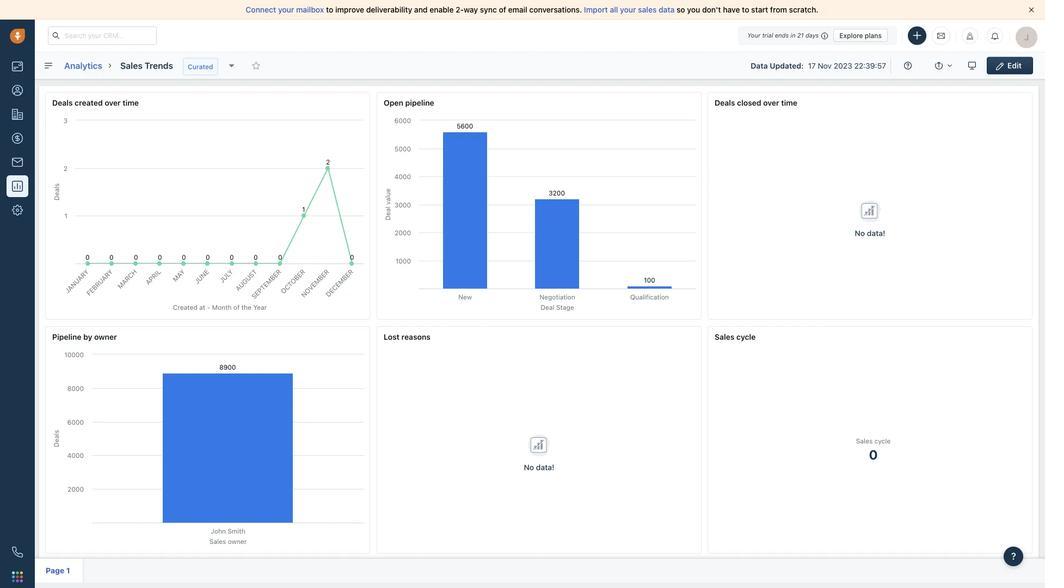 Task type: describe. For each thing, give the bounding box(es) containing it.
sales
[[638, 5, 657, 14]]

you
[[688, 5, 701, 14]]

plans
[[865, 32, 882, 39]]

of
[[499, 5, 507, 14]]

2-
[[456, 5, 464, 14]]

import
[[584, 5, 608, 14]]

2 to from the left
[[743, 5, 750, 14]]

2 your from the left
[[620, 5, 637, 14]]

sync
[[480, 5, 497, 14]]

connect your mailbox to improve deliverability and enable 2-way sync of email conversations. import all your sales data so you don't have to start from scratch.
[[246, 5, 819, 14]]

1 to from the left
[[326, 5, 334, 14]]

Search your CRM... text field
[[48, 26, 157, 45]]

email
[[509, 5, 528, 14]]

connect
[[246, 5, 276, 14]]

your
[[748, 32, 761, 39]]

ends
[[775, 32, 789, 39]]

enable
[[430, 5, 454, 14]]

so
[[677, 5, 686, 14]]

all
[[610, 5, 618, 14]]



Task type: locate. For each thing, give the bounding box(es) containing it.
1 horizontal spatial your
[[620, 5, 637, 14]]

1 your from the left
[[278, 5, 294, 14]]

phone element
[[7, 541, 28, 563]]

way
[[464, 5, 478, 14]]

21
[[798, 32, 804, 39]]

explore plans
[[840, 32, 882, 39]]

data
[[659, 5, 675, 14]]

close image
[[1029, 7, 1035, 13]]

0 horizontal spatial to
[[326, 5, 334, 14]]

your trial ends in 21 days
[[748, 32, 819, 39]]

from
[[771, 5, 788, 14]]

to
[[326, 5, 334, 14], [743, 5, 750, 14]]

to right mailbox
[[326, 5, 334, 14]]

email image
[[938, 31, 946, 40]]

import all your sales data link
[[584, 5, 677, 14]]

conversations.
[[530, 5, 582, 14]]

and
[[414, 5, 428, 14]]

don't
[[703, 5, 722, 14]]

trial
[[763, 32, 774, 39]]

your right "all"
[[620, 5, 637, 14]]

phone image
[[12, 547, 23, 558]]

improve
[[336, 5, 364, 14]]

your
[[278, 5, 294, 14], [620, 5, 637, 14]]

freshworks switcher image
[[12, 572, 23, 582]]

to left the start
[[743, 5, 750, 14]]

have
[[724, 5, 741, 14]]

your left mailbox
[[278, 5, 294, 14]]

scratch.
[[790, 5, 819, 14]]

days
[[806, 32, 819, 39]]

explore plans link
[[834, 29, 888, 42]]

0 horizontal spatial your
[[278, 5, 294, 14]]

deliverability
[[366, 5, 412, 14]]

connect your mailbox link
[[246, 5, 326, 14]]

mailbox
[[296, 5, 324, 14]]

start
[[752, 5, 769, 14]]

explore
[[840, 32, 864, 39]]

in
[[791, 32, 796, 39]]

1 horizontal spatial to
[[743, 5, 750, 14]]



